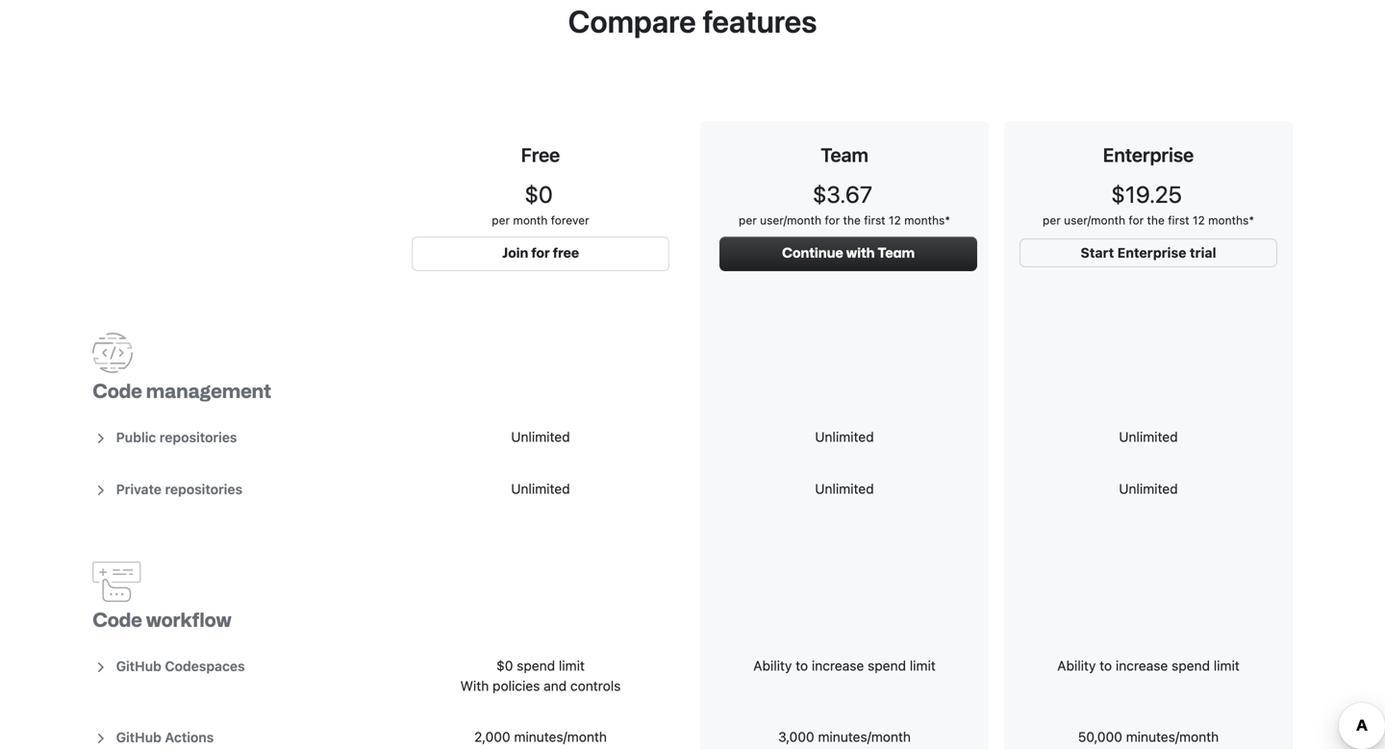 Task type: vqa. For each thing, say whether or not it's contained in the screenshot.
third minutes/month from right
yes



Task type: describe. For each thing, give the bounding box(es) containing it.
minutes/month for 3,000 minutes/month
[[818, 729, 911, 745]]

the for 3.67
[[843, 214, 861, 227]]

3,000 minutes/month cell
[[693, 712, 996, 749]]

for for 3.67
[[825, 214, 840, 227]]

3 limit from the left
[[1214, 658, 1240, 674]]

3.67
[[827, 181, 873, 208]]

50,000 minutes/month cell
[[996, 712, 1300, 749]]

chevron right image for github actions
[[92, 731, 108, 746]]

codespaces
[[165, 658, 245, 674]]

for for 19.25
[[1129, 214, 1144, 227]]

per for 19.25
[[1043, 214, 1061, 227]]

ability for 2nd ability to increase spend limit cell from the right
[[753, 658, 792, 674]]

code workflow row
[[85, 516, 1300, 641]]

2 limit from the left
[[910, 658, 936, 674]]

0 horizontal spatial for
[[531, 247, 550, 260]]

join for free link
[[412, 237, 669, 271]]

chevron right image for private repositories
[[92, 483, 108, 498]]

with
[[460, 678, 489, 694]]

$ for 0
[[524, 181, 539, 208]]

ability for first ability to increase spend limit cell from right
[[1057, 658, 1096, 674]]

code management row group
[[77, 287, 1308, 516]]

row containing 2,000 minutes/month
[[85, 712, 1300, 749]]

workflow
[[146, 612, 231, 630]]

start
[[1081, 245, 1114, 261]]

controls
[[570, 678, 621, 694]]

$0
[[496, 658, 513, 674]]

$ 0 per month forever
[[492, 181, 589, 227]]

repositories for public repositories
[[160, 429, 237, 445]]

github for github actions
[[116, 730, 162, 745]]

first for 19.25
[[1168, 214, 1189, 227]]

$ for 3.67
[[813, 181, 827, 208]]

1 ability to increase spend limit from the left
[[753, 658, 936, 674]]

code workflow row header
[[85, 516, 389, 641]]

chevron right image for public repositories
[[92, 431, 108, 446]]

minutes/month for 2,000 minutes/month
[[514, 729, 607, 745]]

features
[[703, 3, 817, 39]]

2 column header from the left
[[996, 121, 1300, 287]]

code workflow row group
[[77, 516, 1308, 749]]

user/month for 19.25
[[1064, 214, 1125, 227]]

continue
[[782, 247, 843, 260]]

months* for 19.25
[[1208, 214, 1254, 227]]

chevron right image for github codespaces
[[92, 660, 108, 675]]

join for free
[[502, 247, 579, 260]]

policies
[[493, 678, 540, 694]]

public
[[116, 429, 156, 445]]

limit inside $0 spend limit with policies and controls
[[559, 658, 585, 674]]

forever
[[551, 214, 589, 227]]

0
[[539, 181, 553, 208]]

0 vertical spatial enterprise
[[1103, 143, 1194, 166]]

compare
[[568, 3, 696, 39]]

compare features
[[568, 3, 817, 39]]

per for 0
[[492, 214, 510, 227]]

month
[[513, 214, 548, 227]]

$ for 19.25
[[1111, 181, 1125, 208]]

months* for 3.67
[[904, 214, 950, 227]]

2 ability to increase spend limit from the left
[[1057, 658, 1240, 674]]

3,000 minutes/month
[[778, 729, 911, 745]]



Task type: locate. For each thing, give the bounding box(es) containing it.
github for github codespaces
[[116, 658, 162, 674]]

12 for 3.67
[[889, 214, 901, 227]]

github left actions
[[116, 730, 162, 745]]

minutes/month right 3,000
[[818, 729, 911, 745]]

private repositories
[[116, 481, 242, 497]]

for
[[825, 214, 840, 227], [1129, 214, 1144, 227], [531, 247, 550, 260]]

table
[[77, 121, 1308, 749]]

2 horizontal spatial minutes/month
[[1126, 729, 1219, 745]]

2 12 from the left
[[1193, 214, 1205, 227]]

1 horizontal spatial spend
[[868, 658, 906, 674]]

free
[[521, 143, 560, 166]]

12
[[889, 214, 901, 227], [1193, 214, 1205, 227]]

join
[[502, 247, 528, 260]]

0 horizontal spatial spend
[[517, 658, 555, 674]]

1 limit from the left
[[559, 658, 585, 674]]

per inside $ 0 per month forever
[[492, 214, 510, 227]]

continue with team link
[[719, 237, 977, 271]]

1 column header from the left
[[693, 121, 996, 287]]

months* inside $ 3.67 per user/month for the first 12 months*
[[904, 214, 950, 227]]

per
[[492, 214, 510, 227], [739, 214, 757, 227], [1043, 214, 1061, 227]]

1 vertical spatial repositories
[[165, 481, 242, 497]]

0 horizontal spatial per
[[492, 214, 510, 227]]

the inside $ 3.67 per user/month for the first 12 months*
[[843, 214, 861, 227]]

1 horizontal spatial first
[[1168, 214, 1189, 227]]

0 vertical spatial chevron right image
[[92, 431, 108, 446]]

0 horizontal spatial $
[[524, 181, 539, 208]]

code management row
[[85, 287, 1300, 412]]

ability to increase spend limit
[[753, 658, 936, 674], [1057, 658, 1240, 674]]

team right with
[[878, 247, 915, 260]]

spend inside $0 spend limit with policies and controls
[[517, 658, 555, 674]]

2 chevron right image from the top
[[92, 731, 108, 746]]

12 up continue with team
[[889, 214, 901, 227]]

per inside $ 3.67 per user/month for the first 12 months*
[[739, 214, 757, 227]]

column header
[[693, 121, 996, 287], [996, 121, 1300, 287]]

per inside $ 19.25 per user/month for the first 12 months*
[[1043, 214, 1061, 227]]

$ up continue on the top of page
[[813, 181, 827, 208]]

0 horizontal spatial increase
[[812, 658, 864, 674]]

repositories for private repositories
[[165, 481, 242, 497]]

2 per from the left
[[739, 214, 757, 227]]

first down '3.67' at the top of page
[[864, 214, 885, 227]]

2,000 minutes/month
[[474, 729, 607, 745]]

2 spend from the left
[[868, 658, 906, 674]]

12 up trial
[[1193, 214, 1205, 227]]

12 inside $ 3.67 per user/month for the first 12 months*
[[889, 214, 901, 227]]

enterprise up 19.25
[[1103, 143, 1194, 166]]

the down 19.25
[[1147, 214, 1165, 227]]

1 horizontal spatial months*
[[1208, 214, 1254, 227]]

code for code workflow
[[92, 612, 142, 630]]

0 vertical spatial github
[[116, 658, 162, 674]]

2 horizontal spatial $
[[1111, 181, 1125, 208]]

the down '3.67' at the top of page
[[843, 214, 861, 227]]

code left workflow
[[92, 612, 142, 630]]

$0 spend limit with policies and controls
[[460, 658, 621, 694]]

to up 3,000
[[796, 658, 808, 674]]

user/month inside $ 19.25 per user/month for the first 12 months*
[[1064, 214, 1125, 227]]

public repositories
[[116, 429, 237, 445]]

code for code management
[[92, 383, 142, 402]]

2 horizontal spatial for
[[1129, 214, 1144, 227]]

ability to increase spend limit up 50,000 minutes/month cell
[[1057, 658, 1240, 674]]

spend up 50,000 minutes/month cell
[[1172, 658, 1210, 674]]

github down code workflow
[[116, 658, 162, 674]]

0 vertical spatial chevron right image
[[92, 483, 108, 498]]

chevron right image
[[92, 483, 108, 498], [92, 660, 108, 675]]

1 horizontal spatial for
[[825, 214, 840, 227]]

github
[[116, 658, 162, 674], [116, 730, 162, 745]]

chevron right image inside code management row group
[[92, 483, 108, 498]]

ability up 50,000
[[1057, 658, 1096, 674]]

1 vertical spatial github
[[116, 730, 162, 745]]

0 horizontal spatial first
[[864, 214, 885, 227]]

2 horizontal spatial per
[[1043, 214, 1061, 227]]

1 $ from the left
[[524, 181, 539, 208]]

1 vertical spatial chevron right image
[[92, 660, 108, 675]]

code workflow
[[92, 612, 231, 630]]

table containing $
[[77, 121, 1308, 749]]

$ 3.67 per user/month for the first 12 months*
[[739, 181, 950, 227]]

$ inside $ 19.25 per user/month for the first 12 months*
[[1111, 181, 1125, 208]]

enterprise down $ 19.25 per user/month for the first 12 months*
[[1117, 245, 1186, 261]]

2 $ from the left
[[813, 181, 827, 208]]

2 ability from the left
[[1057, 658, 1096, 674]]

minutes/month
[[514, 729, 607, 745], [818, 729, 911, 745], [1126, 729, 1219, 745]]

1 increase from the left
[[812, 658, 864, 674]]

0 horizontal spatial 12
[[889, 214, 901, 227]]

1 horizontal spatial the
[[1147, 214, 1165, 227]]

1 horizontal spatial limit
[[910, 658, 936, 674]]

1 code from the top
[[92, 383, 142, 402]]

to
[[796, 658, 808, 674], [1100, 658, 1112, 674]]

2 horizontal spatial spend
[[1172, 658, 1210, 674]]

for inside $ 19.25 per user/month for the first 12 months*
[[1129, 214, 1144, 227]]

2 horizontal spatial limit
[[1214, 658, 1240, 674]]

continue with team
[[782, 247, 915, 260]]

1 horizontal spatial per
[[739, 214, 757, 227]]

2 increase from the left
[[1116, 658, 1168, 674]]

start enterprise trial
[[1081, 245, 1216, 261]]

team up '3.67' at the top of page
[[821, 143, 868, 166]]

user/month up start
[[1064, 214, 1125, 227]]

months* up continue with team
[[904, 214, 950, 227]]

3 $ from the left
[[1111, 181, 1125, 208]]

1 horizontal spatial $
[[813, 181, 827, 208]]

first inside $ 3.67 per user/month for the first 12 months*
[[864, 214, 885, 227]]

50,000 minutes/month
[[1078, 729, 1219, 745]]

minutes/month down and
[[514, 729, 607, 745]]

enterprise
[[1103, 143, 1194, 166], [1117, 245, 1186, 261]]

0 horizontal spatial limit
[[559, 658, 585, 674]]

4 row from the top
[[85, 641, 1300, 712]]

increase up 50,000 minutes/month cell
[[1116, 658, 1168, 674]]

months*
[[904, 214, 950, 227], [1208, 214, 1254, 227]]

repositories
[[160, 429, 237, 445], [165, 481, 242, 497]]

start enterprise trial link
[[1020, 239, 1277, 267]]

1 horizontal spatial user/month
[[1064, 214, 1125, 227]]

user/month up continue on the top of page
[[760, 214, 821, 227]]

0 horizontal spatial team
[[821, 143, 868, 166]]

github actions
[[116, 730, 214, 745]]

with
[[846, 247, 875, 260]]

minutes/month for 50,000 minutes/month
[[1126, 729, 1219, 745]]

limit
[[559, 658, 585, 674], [910, 658, 936, 674], [1214, 658, 1240, 674]]

2 minutes/month from the left
[[818, 729, 911, 745]]

2 row from the top
[[85, 412, 1300, 464]]

chevron right image inside code workflow row group
[[92, 660, 108, 675]]

minutes/month right 50,000
[[1126, 729, 1219, 745]]

unlimited
[[511, 429, 570, 445], [815, 429, 874, 445], [1119, 429, 1178, 445], [511, 481, 570, 497], [815, 481, 874, 497], [1119, 481, 1178, 497]]

repositories down the management
[[160, 429, 237, 445]]

2 chevron right image from the top
[[92, 660, 108, 675]]

code management row header
[[85, 287, 389, 412]]

first
[[864, 214, 885, 227], [1168, 214, 1189, 227]]

ability to increase spend limit cell
[[693, 641, 996, 712], [996, 641, 1300, 712]]

to up 50,000
[[1100, 658, 1112, 674]]

2,000
[[474, 729, 510, 745]]

user/month
[[760, 214, 821, 227], [1064, 214, 1125, 227]]

spend for first ability to increase spend limit cell from right
[[1172, 658, 1210, 674]]

2 to from the left
[[1100, 658, 1112, 674]]

row
[[85, 121, 1300, 287], [85, 412, 1300, 464], [85, 464, 1300, 516], [85, 641, 1300, 712], [85, 712, 1300, 749]]

1 chevron right image from the top
[[92, 431, 108, 446]]

$ up start
[[1111, 181, 1125, 208]]

3 row from the top
[[85, 464, 1300, 516]]

free
[[553, 247, 579, 260]]

increase up 3,000 minutes/month cell
[[812, 658, 864, 674]]

code up public
[[92, 383, 142, 402]]

for down '3.67' at the top of page
[[825, 214, 840, 227]]

private
[[116, 481, 162, 497]]

ability to increase spend limit cell up the 50,000 minutes/month
[[996, 641, 1300, 712]]

0 horizontal spatial ability to increase spend limit
[[753, 658, 936, 674]]

unlimited cell
[[693, 412, 996, 464], [996, 412, 1300, 464], [693, 464, 996, 516], [996, 464, 1300, 516]]

3 minutes/month from the left
[[1126, 729, 1219, 745]]

2 the from the left
[[1147, 214, 1165, 227]]

code
[[92, 383, 142, 402], [92, 612, 142, 630]]

0 vertical spatial code
[[92, 383, 142, 402]]

chevron right image left github actions at the left bottom of the page
[[92, 731, 108, 746]]

1 the from the left
[[843, 214, 861, 227]]

12 for 19.25
[[1193, 214, 1205, 227]]

0 horizontal spatial the
[[843, 214, 861, 227]]

for inside $ 3.67 per user/month for the first 12 months*
[[825, 214, 840, 227]]

1 horizontal spatial ability to increase spend limit
[[1057, 658, 1240, 674]]

1 horizontal spatial team
[[878, 247, 915, 260]]

1 user/month from the left
[[760, 214, 821, 227]]

$ 19.25 per user/month for the first 12 months*
[[1043, 181, 1254, 227]]

1 horizontal spatial increase
[[1116, 658, 1168, 674]]

the inside $ 19.25 per user/month for the first 12 months*
[[1147, 214, 1165, 227]]

50,000
[[1078, 729, 1122, 745]]

3 per from the left
[[1043, 214, 1061, 227]]

1 horizontal spatial to
[[1100, 658, 1112, 674]]

1 row from the top
[[85, 121, 1300, 287]]

for left free
[[531, 247, 550, 260]]

$
[[524, 181, 539, 208], [813, 181, 827, 208], [1111, 181, 1125, 208]]

spend for 2nd ability to increase spend limit cell from the right
[[868, 658, 906, 674]]

the for 19.25
[[1147, 214, 1165, 227]]

$ up month
[[524, 181, 539, 208]]

1 to from the left
[[796, 658, 808, 674]]

2 code from the top
[[92, 612, 142, 630]]

2 months* from the left
[[1208, 214, 1254, 227]]

chevron right image
[[92, 431, 108, 446], [92, 731, 108, 746]]

1 vertical spatial chevron right image
[[92, 731, 108, 746]]

repositories down public repositories
[[165, 481, 242, 497]]

spend up and
[[517, 658, 555, 674]]

2 ability to increase spend limit cell from the left
[[996, 641, 1300, 712]]

1 github from the top
[[116, 658, 162, 674]]

1 vertical spatial code
[[92, 612, 142, 630]]

row containing $0 spend limit with policies and controls
[[85, 641, 1300, 712]]

months* inside $ 19.25 per user/month for the first 12 months*
[[1208, 214, 1254, 227]]

chevron right image left private
[[92, 483, 108, 498]]

0 horizontal spatial minutes/month
[[514, 729, 607, 745]]

1 horizontal spatial ability
[[1057, 658, 1096, 674]]

first inside $ 19.25 per user/month for the first 12 months*
[[1168, 214, 1189, 227]]

row containing $
[[85, 121, 1300, 287]]

spend
[[517, 658, 555, 674], [868, 658, 906, 674], [1172, 658, 1210, 674]]

0 horizontal spatial user/month
[[760, 214, 821, 227]]

ability to increase spend limit up 3,000 minutes/month cell
[[753, 658, 936, 674]]

chevron right image inside code workflow row group
[[92, 731, 108, 746]]

and
[[544, 678, 567, 694]]

19.25
[[1125, 181, 1182, 208]]

code management
[[92, 383, 271, 402]]

actions
[[165, 730, 214, 745]]

chevron right image left public
[[92, 431, 108, 446]]

chevron right image down code workflow
[[92, 660, 108, 675]]

1 vertical spatial enterprise
[[1117, 245, 1186, 261]]

management
[[146, 383, 271, 402]]

first for 3.67
[[864, 214, 885, 227]]

1 12 from the left
[[889, 214, 901, 227]]

1 horizontal spatial 12
[[1193, 214, 1205, 227]]

0 horizontal spatial months*
[[904, 214, 950, 227]]

ability
[[753, 658, 792, 674], [1057, 658, 1096, 674]]

1 months* from the left
[[904, 214, 950, 227]]

2 user/month from the left
[[1064, 214, 1125, 227]]

team
[[821, 143, 868, 166], [878, 247, 915, 260]]

ability up 3,000
[[753, 658, 792, 674]]

user/month for 3.67
[[760, 214, 821, 227]]

spend up 3,000 minutes/month cell
[[868, 658, 906, 674]]

per for 3.67
[[739, 214, 757, 227]]

2 github from the top
[[116, 730, 162, 745]]

1 ability from the left
[[753, 658, 792, 674]]

1 first from the left
[[864, 214, 885, 227]]

3,000
[[778, 729, 814, 745]]

1 ability to increase spend limit cell from the left
[[693, 641, 996, 712]]

$ inside $ 3.67 per user/month for the first 12 months*
[[813, 181, 827, 208]]

trial
[[1190, 245, 1216, 261]]

1 spend from the left
[[517, 658, 555, 674]]

3 spend from the left
[[1172, 658, 1210, 674]]

1 vertical spatial team
[[878, 247, 915, 260]]

0 vertical spatial repositories
[[160, 429, 237, 445]]

12 inside $ 19.25 per user/month for the first 12 months*
[[1193, 214, 1205, 227]]

for down 19.25
[[1129, 214, 1144, 227]]

0 horizontal spatial ability
[[753, 658, 792, 674]]

$ inside $ 0 per month forever
[[524, 181, 539, 208]]

increase
[[812, 658, 864, 674], [1116, 658, 1168, 674]]

1 per from the left
[[492, 214, 510, 227]]

0 vertical spatial team
[[821, 143, 868, 166]]

1 chevron right image from the top
[[92, 483, 108, 498]]

5 row from the top
[[85, 712, 1300, 749]]

chevron right image inside code management row group
[[92, 431, 108, 446]]

2 first from the left
[[1168, 214, 1189, 227]]

user/month inside $ 3.67 per user/month for the first 12 months*
[[760, 214, 821, 227]]

cell
[[693, 287, 996, 412], [996, 287, 1300, 412], [693, 516, 996, 641], [996, 516, 1300, 641]]

months* up trial
[[1208, 214, 1254, 227]]

ability to increase spend limit cell up 3,000 minutes/month
[[693, 641, 996, 712]]

1 horizontal spatial minutes/month
[[818, 729, 911, 745]]

1 minutes/month from the left
[[514, 729, 607, 745]]

the
[[843, 214, 861, 227], [1147, 214, 1165, 227]]

github codespaces
[[116, 658, 245, 674]]

0 horizontal spatial to
[[796, 658, 808, 674]]

first down 19.25
[[1168, 214, 1189, 227]]



